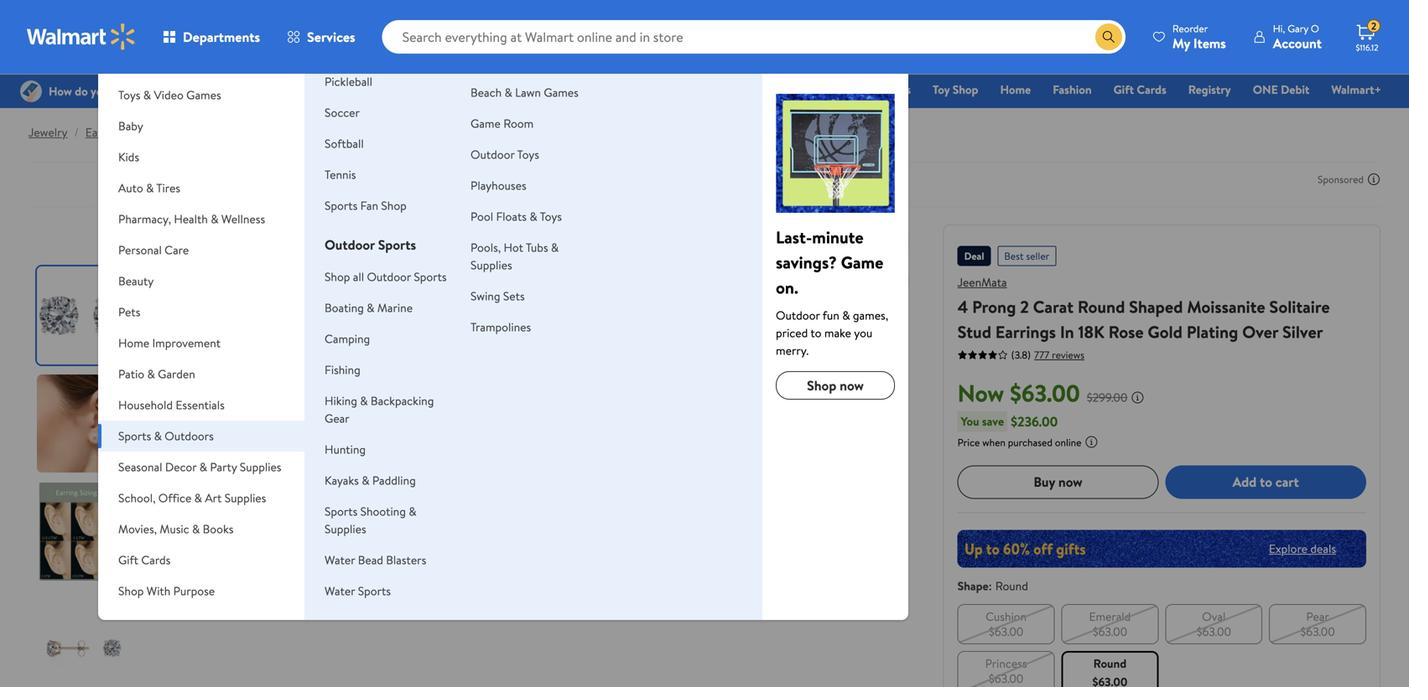 Task type: locate. For each thing, give the bounding box(es) containing it.
home for home improvement
[[118, 335, 149, 352]]

walmart image
[[27, 23, 136, 50]]

& inside school, office & art supplies dropdown button
[[194, 490, 202, 507]]

toy
[[933, 81, 950, 98]]

1 vertical spatial water
[[325, 583, 355, 600]]

shop right christmas
[[807, 81, 832, 98]]

1 horizontal spatial cards
[[1137, 81, 1167, 98]]

supplies
[[471, 257, 512, 273], [240, 459, 281, 476], [225, 490, 266, 507], [325, 521, 366, 538]]

& left party
[[199, 459, 207, 476]]

movies, music & books button
[[98, 514, 305, 545]]

gift cards down movies,
[[118, 552, 171, 569]]

/ right jewelry
[[74, 124, 79, 141]]

water sports link
[[325, 583, 391, 600]]

0 vertical spatial toys
[[118, 87, 140, 103]]

toys inside dropdown button
[[118, 87, 140, 103]]

princess $63.00
[[985, 656, 1027, 687]]

o
[[1311, 21, 1319, 36]]

supplies for seasonal decor & party supplies
[[240, 459, 281, 476]]

pools,
[[471, 240, 501, 256]]

& right floats
[[530, 208, 537, 225]]

essentials right grocery
[[602, 81, 652, 98]]

movies,
[[118, 521, 157, 538]]

up to sixty percent off deals. shop now. image
[[958, 530, 1367, 568]]

cards for gift cards link
[[1137, 81, 1167, 98]]

0 vertical spatial gift cards
[[1114, 81, 1167, 98]]

now right buy
[[1059, 473, 1083, 492]]

add to cart
[[1233, 473, 1299, 492]]

toy shop link
[[925, 81, 986, 99]]

toys & video games button
[[98, 80, 305, 111]]

electronics link
[[847, 81, 919, 99]]

home inside home improvement dropdown button
[[118, 335, 149, 352]]

seasonal decor & party supplies
[[118, 459, 281, 476]]

& right hiking
[[360, 393, 368, 409]]

kayaks & paddling
[[325, 473, 416, 489]]

improvement
[[152, 335, 221, 352]]

0 vertical spatial round
[[1078, 295, 1125, 319]]

outdoor up priced
[[776, 307, 820, 324]]

decor
[[165, 459, 197, 476]]

rose
[[1109, 320, 1144, 344]]

priced
[[776, 325, 808, 341]]

tennis
[[325, 167, 356, 183]]

school,
[[118, 490, 156, 507]]

0 horizontal spatial earrings
[[85, 124, 127, 141]]

shop right toy
[[953, 81, 979, 98]]

to left cart
[[1260, 473, 1273, 492]]

1 vertical spatial to
[[1260, 473, 1273, 492]]

outdoor toys
[[471, 146, 539, 163]]

essentials
[[602, 81, 652, 98], [176, 397, 225, 414]]

0 horizontal spatial toys
[[118, 87, 140, 103]]

& down departments
[[205, 56, 213, 72]]

gift cards for gift cards link
[[1114, 81, 1167, 98]]

& left lawn
[[505, 84, 512, 101]]

0 horizontal spatial games
[[186, 87, 221, 103]]

home, furniture & appliances
[[118, 56, 270, 72]]

home inside home "link"
[[1000, 81, 1031, 98]]

2
[[1371, 19, 1377, 33], [1020, 295, 1029, 319]]

4 prong 2 carat round shaped moissanite solitaire stud earrings in 18k rose gold plating over silver - image 2 of 5 image
[[37, 375, 135, 473]]

jeenmata 4 prong 2 carat round shaped moissanite solitaire stud earrings in 18k rose gold plating over silver
[[958, 274, 1330, 344]]

gift down movies,
[[118, 552, 138, 569]]

2 horizontal spatial toys
[[540, 208, 562, 225]]

pool floats & toys link
[[471, 208, 562, 225]]

games down home, furniture & appliances dropdown button
[[186, 87, 221, 103]]

add
[[1233, 473, 1257, 492]]

toys up tubs
[[540, 208, 562, 225]]

cards inside dropdown button
[[141, 552, 171, 569]]

supplies inside pools, hot tubs & supplies
[[471, 257, 512, 273]]

shop down merry.
[[807, 377, 837, 395]]

beauty button
[[98, 266, 305, 297]]

on.
[[776, 276, 798, 299]]

& right music at bottom
[[192, 521, 200, 538]]

shop all outdoor sports link
[[325, 269, 447, 285]]

1 horizontal spatial essentials
[[602, 81, 652, 98]]

round inside button
[[1094, 656, 1127, 672]]

personal
[[118, 242, 162, 258]]

auto & tires button
[[98, 173, 305, 204]]

toys & video games
[[118, 87, 221, 103]]

softball
[[325, 135, 364, 152]]

deals link
[[490, 81, 533, 99]]

round up 18k on the right
[[1078, 295, 1125, 319]]

home improvement
[[118, 335, 221, 352]]

round down emerald $63.00
[[1094, 656, 1127, 672]]

& inside "grocery & essentials" link
[[591, 81, 599, 98]]

games inside dropdown button
[[186, 87, 221, 103]]

floats
[[496, 208, 527, 225]]

shop inside christmas shop link
[[807, 81, 832, 98]]

games
[[544, 84, 579, 101], [186, 87, 221, 103]]

& inside the seasonal decor & party supplies dropdown button
[[199, 459, 207, 476]]

game down beach at left
[[471, 115, 501, 132]]

1 vertical spatial gift cards
[[118, 552, 171, 569]]

& right patio
[[147, 366, 155, 383]]

patio & garden
[[118, 366, 195, 383]]

0 horizontal spatial home
[[118, 335, 149, 352]]

silver
[[1283, 320, 1323, 344]]

supplies up bead
[[325, 521, 366, 538]]

sports fan shop
[[325, 198, 407, 214]]

1 vertical spatial earrings
[[996, 320, 1056, 344]]

baby button
[[98, 111, 305, 142]]

0 vertical spatial 2
[[1371, 19, 1377, 33]]

$63.00 for emerald $63.00
[[1093, 624, 1128, 640]]

games right lawn
[[544, 84, 579, 101]]

& inside toys & video games dropdown button
[[143, 87, 151, 103]]

water down water bead blasters
[[325, 583, 355, 600]]

outdoor right all
[[367, 269, 411, 285]]

shop inside the toy shop link
[[953, 81, 979, 98]]

to left make
[[811, 325, 822, 341]]

1 vertical spatial 2
[[1020, 295, 1029, 319]]

buy now
[[1034, 473, 1083, 492]]

personal care button
[[98, 235, 305, 266]]

1 vertical spatial now
[[1059, 473, 1083, 492]]

outdoor up playhouses link
[[471, 146, 515, 163]]

& right kayaks
[[362, 473, 370, 489]]

gift right fashion
[[1114, 81, 1134, 98]]

1 horizontal spatial home
[[1000, 81, 1031, 98]]

0 horizontal spatial gift
[[118, 552, 138, 569]]

earrings up (3.8)
[[996, 320, 1056, 344]]

items
[[1194, 34, 1226, 52]]

shaped
[[1129, 295, 1183, 319]]

beach
[[471, 84, 502, 101]]

0 horizontal spatial essentials
[[176, 397, 225, 414]]

gift cards down search icon
[[1114, 81, 1167, 98]]

1 horizontal spatial gift cards
[[1114, 81, 1167, 98]]

supplies down the 'pools,'
[[471, 257, 512, 273]]

price
[[958, 436, 980, 450]]

cart
[[1276, 473, 1299, 492]]

1 horizontal spatial gift
[[1114, 81, 1134, 98]]

2 water from the top
[[325, 583, 355, 600]]

$63.00 for princess $63.00
[[989, 671, 1024, 687]]

gift inside dropdown button
[[118, 552, 138, 569]]

1 vertical spatial gift
[[118, 552, 138, 569]]

round right :
[[996, 578, 1028, 595]]

& left video
[[143, 87, 151, 103]]

Search search field
[[382, 20, 1126, 54]]

1 horizontal spatial games
[[544, 84, 579, 101]]

2 left 'carat'
[[1020, 295, 1029, 319]]

cards for "gift cards" dropdown button
[[141, 552, 171, 569]]

emerald
[[1089, 609, 1131, 625]]

supplies inside "sports shooting & supplies"
[[325, 521, 366, 538]]

prong
[[972, 295, 1016, 319]]

1 water from the top
[[325, 552, 355, 569]]

1 vertical spatial home
[[118, 335, 149, 352]]

1 vertical spatial essentials
[[176, 397, 225, 414]]

softball link
[[325, 135, 364, 152]]

$63.00 inside emerald $63.00
[[1093, 624, 1128, 640]]

gift
[[1114, 81, 1134, 98], [118, 552, 138, 569]]

cards left registry
[[1137, 81, 1167, 98]]

hiking & backpacking gear
[[325, 393, 434, 427]]

1 horizontal spatial earrings
[[996, 320, 1056, 344]]

1 horizontal spatial now
[[1059, 473, 1083, 492]]

price when purchased online
[[958, 436, 1082, 450]]

last-minute savings? game on. outdoor fun & games, priced to make you merry.
[[776, 226, 889, 359]]

sports fan shop link
[[325, 198, 407, 214]]

now inside button
[[1059, 473, 1083, 492]]

$63.00 for oval $63.00
[[1197, 624, 1231, 640]]

seasonal
[[118, 459, 162, 476]]

/ up kids
[[134, 124, 138, 141]]

0 horizontal spatial game
[[471, 115, 501, 132]]

$63.00 inside cushion $63.00
[[989, 624, 1024, 640]]

0 vertical spatial now
[[840, 377, 864, 395]]

2 inside the "jeenmata 4 prong 2 carat round shaped moissanite solitaire stud earrings in 18k rose gold plating over silver"
[[1020, 295, 1029, 319]]

make
[[825, 325, 851, 341]]

patio & garden button
[[98, 359, 305, 390]]

sports & outdoors
[[118, 428, 214, 445]]

in
[[1060, 320, 1074, 344]]

gift cards
[[1114, 81, 1167, 98], [118, 552, 171, 569]]

video
[[154, 87, 184, 103]]

1 horizontal spatial 2
[[1371, 19, 1377, 33]]

now down you
[[840, 377, 864, 395]]

& left the tires at the left top of the page
[[146, 180, 154, 196]]

2 up $116.12
[[1371, 19, 1377, 33]]

1 vertical spatial cards
[[141, 552, 171, 569]]

0 horizontal spatial to
[[811, 325, 822, 341]]

supplies for pools, hot tubs & supplies
[[471, 257, 512, 273]]

cards up with
[[141, 552, 171, 569]]

oval $63.00
[[1197, 609, 1231, 640]]

supplies right party
[[240, 459, 281, 476]]

services
[[307, 28, 355, 46]]

water left bead
[[325, 552, 355, 569]]

toys up baby
[[118, 87, 140, 103]]

0 vertical spatial water
[[325, 552, 355, 569]]

0 vertical spatial essentials
[[602, 81, 652, 98]]

& right grocery
[[591, 81, 599, 98]]

game down minute
[[841, 251, 884, 274]]

1 horizontal spatial to
[[1260, 473, 1273, 492]]

gift for gift cards link
[[1114, 81, 1134, 98]]

& inside pharmacy, health & wellness dropdown button
[[211, 211, 219, 227]]

room
[[504, 115, 534, 132]]

& inside hiking & backpacking gear
[[360, 393, 368, 409]]

& right shooting
[[409, 504, 417, 520]]

playhouses link
[[471, 177, 527, 194]]

essentials down "patio & garden" 'dropdown button'
[[176, 397, 225, 414]]

shop left with
[[118, 583, 144, 600]]

gift cards button
[[98, 545, 305, 576]]

gift cards inside dropdown button
[[118, 552, 171, 569]]

(3.8)
[[1011, 348, 1031, 362]]

walmart+
[[1332, 81, 1382, 98]]

1 horizontal spatial game
[[841, 251, 884, 274]]

sports shooting & supplies link
[[325, 504, 417, 538]]

0 vertical spatial gift
[[1114, 81, 1134, 98]]

0 vertical spatial earrings
[[85, 124, 127, 141]]

1 horizontal spatial /
[[134, 124, 138, 141]]

$63.00 inside princess $63.00
[[989, 671, 1024, 687]]

buy
[[1034, 473, 1055, 492]]

0 vertical spatial home
[[1000, 81, 1031, 98]]

home left "fashion" link
[[1000, 81, 1031, 98]]

home up patio
[[118, 335, 149, 352]]

2 vertical spatial round
[[1094, 656, 1127, 672]]

now
[[958, 377, 1005, 410]]

jewelry / earrings /
[[29, 124, 138, 141]]

0 horizontal spatial cards
[[141, 552, 171, 569]]

$299.00
[[1087, 390, 1128, 406]]

departments button
[[149, 17, 274, 57]]

& right fun
[[842, 307, 850, 324]]

earrings up kids
[[85, 124, 127, 141]]

0 horizontal spatial 2
[[1020, 295, 1029, 319]]

toys down room
[[517, 146, 539, 163]]

& right the "health"
[[211, 211, 219, 227]]

game
[[471, 115, 501, 132], [841, 251, 884, 274]]

0 horizontal spatial gift cards
[[118, 552, 171, 569]]

& left outdoors
[[154, 428, 162, 445]]

shop with purpose button
[[98, 576, 305, 607]]

shop left all
[[325, 269, 350, 285]]

$63.00 for cushion $63.00
[[989, 624, 1024, 640]]

1 horizontal spatial toys
[[517, 146, 539, 163]]

1 vertical spatial game
[[841, 251, 884, 274]]

1 vertical spatial round
[[996, 578, 1028, 595]]

0 horizontal spatial now
[[840, 377, 864, 395]]

$63.00 for now $63.00
[[1010, 377, 1080, 410]]

supplies right art
[[225, 490, 266, 507]]

oval
[[1202, 609, 1226, 625]]

& left art
[[194, 490, 202, 507]]

0 vertical spatial cards
[[1137, 81, 1167, 98]]

pickleball link
[[325, 73, 372, 90]]

& right tubs
[[551, 240, 559, 256]]

0 vertical spatial game
[[471, 115, 501, 132]]

plating
[[1187, 320, 1239, 344]]

services button
[[274, 17, 369, 57]]

0 horizontal spatial /
[[74, 124, 79, 141]]

sports & outdoors image
[[776, 94, 895, 213]]

tennis link
[[325, 167, 356, 183]]

0 vertical spatial to
[[811, 325, 822, 341]]



Task type: vqa. For each thing, say whether or not it's contained in the screenshot.
Desserts in Holiday Meal (202)
no



Task type: describe. For each thing, give the bounding box(es) containing it.
shop inside 'shop with purpose' dropdown button
[[118, 583, 144, 600]]

save
[[982, 413, 1004, 430]]

marine
[[377, 300, 413, 316]]

shop right 'fan'
[[381, 198, 407, 214]]

4
[[958, 295, 968, 319]]

& inside "last-minute savings? game on. outdoor fun & games, priced to make you merry."
[[842, 307, 850, 324]]

walmart+ link
[[1324, 81, 1389, 99]]

outdoor inside "last-minute savings? game on. outdoor fun & games, priced to make you merry."
[[776, 307, 820, 324]]

water bead blasters
[[325, 552, 426, 569]]

pharmacy, health & wellness button
[[98, 204, 305, 235]]

& inside movies, music & books dropdown button
[[192, 521, 200, 538]]

gear
[[325, 411, 350, 427]]

gift for "gift cards" dropdown button
[[118, 552, 138, 569]]

sponsored
[[1318, 172, 1364, 187]]

water for water sports
[[325, 583, 355, 600]]

& inside auto & tires dropdown button
[[146, 180, 154, 196]]

all
[[353, 269, 364, 285]]

round inside the "jeenmata 4 prong 2 carat round shaped moissanite solitaire stud earrings in 18k rose gold plating over silver"
[[1078, 295, 1125, 319]]

sports & outdoors button
[[98, 421, 305, 452]]

games for toys & video games
[[186, 87, 221, 103]]

fashion link
[[1045, 81, 1099, 99]]

now for shop now
[[840, 377, 864, 395]]

outdoor up all
[[325, 236, 375, 254]]

princess
[[985, 656, 1027, 672]]

earrings inside the "jeenmata 4 prong 2 carat round shaped moissanite solitaire stud earrings in 18k rose gold plating over silver"
[[996, 320, 1056, 344]]

games,
[[853, 307, 889, 324]]

household
[[118, 397, 173, 414]]

& inside sports & outdoors dropdown button
[[154, 428, 162, 445]]

4 prong 2 carat round shaped moissanite solitaire stud earrings in 18k rose gold plating over silver - image 1 of 5 image
[[37, 267, 135, 365]]

game room link
[[471, 115, 534, 132]]

deal
[[964, 249, 984, 263]]

reorder my items
[[1173, 21, 1226, 52]]

ad disclaimer and feedback image
[[1367, 173, 1381, 186]]

minute
[[812, 226, 864, 249]]

& inside pools, hot tubs & supplies
[[551, 240, 559, 256]]

purpose
[[173, 583, 215, 600]]

Walmart Site-Wide search field
[[382, 20, 1126, 54]]

moissanite
[[1187, 295, 1266, 319]]

hunting
[[325, 442, 366, 458]]

departments
[[183, 28, 260, 46]]

pool floats & toys
[[471, 208, 562, 225]]

2 vertical spatial toys
[[540, 208, 562, 225]]

game room
[[471, 115, 534, 132]]

$116.12
[[1356, 42, 1379, 53]]

health
[[174, 211, 208, 227]]

outdoors
[[165, 428, 214, 445]]

777 reviews link
[[1031, 348, 1085, 362]]

grocery & essentials
[[547, 81, 652, 98]]

add to cart button
[[1166, 466, 1367, 499]]

& inside home, furniture & appliances dropdown button
[[205, 56, 213, 72]]

appliances
[[216, 56, 270, 72]]

pools, hot tubs & supplies
[[471, 240, 559, 273]]

seller
[[1026, 249, 1050, 263]]

bead
[[358, 552, 383, 569]]

backpacking
[[371, 393, 434, 409]]

carat
[[1033, 295, 1074, 319]]

paddling
[[372, 473, 416, 489]]

pickleball
[[325, 73, 372, 90]]

lawn
[[515, 84, 541, 101]]

sports inside dropdown button
[[118, 428, 151, 445]]

sports inside "sports shooting & supplies"
[[325, 504, 358, 520]]

one
[[1253, 81, 1278, 98]]

soccer
[[325, 104, 360, 121]]

kids
[[118, 149, 139, 165]]

christmas shop link
[[744, 81, 840, 99]]

over
[[1243, 320, 1279, 344]]

auto
[[118, 180, 143, 196]]

boating & marine
[[325, 300, 413, 316]]

game inside "last-minute savings? game on. outdoor fun & games, priced to make you merry."
[[841, 251, 884, 274]]

now for buy now
[[1059, 473, 1083, 492]]

& inside "sports shooting & supplies"
[[409, 504, 417, 520]]

$63.00 for pear $63.00
[[1301, 624, 1335, 640]]

gift cards for "gift cards" dropdown button
[[118, 552, 171, 569]]

trampolines link
[[471, 319, 531, 336]]

hiking & backpacking gear link
[[325, 393, 434, 427]]

savings?
[[776, 251, 837, 274]]

games for beach & lawn games
[[544, 84, 579, 101]]

18k
[[1078, 320, 1105, 344]]

hot
[[504, 240, 523, 256]]

to inside "last-minute savings? game on. outdoor fun & games, priced to make you merry."
[[811, 325, 822, 341]]

deals
[[498, 81, 526, 98]]

jeenmata
[[958, 274, 1007, 291]]

4 prong 2 carat round shaped moissanite solitaire stud earrings in 18k rose gold plating over silver - image 4 of 5 image
[[37, 591, 135, 688]]

& inside "patio & garden" 'dropdown button'
[[147, 366, 155, 383]]

& left marine
[[367, 300, 375, 316]]

search icon image
[[1102, 30, 1116, 44]]

shop inside shop now link
[[807, 377, 837, 395]]

outdoor sports
[[325, 236, 416, 254]]

auto & tires
[[118, 180, 180, 196]]

water for water bead blasters
[[325, 552, 355, 569]]

cushion
[[986, 609, 1027, 625]]

$236.00
[[1011, 413, 1058, 431]]

toy shop
[[933, 81, 979, 98]]

supplies for school, office & art supplies
[[225, 490, 266, 507]]

camping link
[[325, 331, 370, 347]]

purchased
[[1008, 436, 1053, 450]]

jeenmata link
[[958, 274, 1007, 291]]

water bead blasters link
[[325, 552, 426, 569]]

:
[[989, 578, 992, 595]]

fashion
[[1053, 81, 1092, 98]]

best
[[1005, 249, 1024, 263]]

pets
[[118, 304, 140, 320]]

shape list
[[954, 601, 1370, 688]]

you
[[961, 413, 979, 430]]

home for home
[[1000, 81, 1031, 98]]

you save $236.00
[[961, 413, 1058, 431]]

4 prong 2 carat round shaped moissanite solitaire stud earrings in 18k rose gold plating over silver - image 3 of 5 image
[[37, 483, 135, 581]]

furniture
[[155, 56, 202, 72]]

beach & lawn games
[[471, 84, 579, 101]]

gary
[[1288, 21, 1309, 36]]

learn more about strikethrough prices image
[[1131, 391, 1145, 405]]

2 / from the left
[[134, 124, 138, 141]]

personal care
[[118, 242, 189, 258]]

shop all outdoor sports
[[325, 269, 447, 285]]

sets
[[503, 288, 525, 305]]

essentials inside 'dropdown button'
[[176, 397, 225, 414]]

music
[[160, 521, 189, 538]]

boating
[[325, 300, 364, 316]]

baby
[[118, 118, 143, 134]]

to inside add to cart button
[[1260, 473, 1273, 492]]

my
[[1173, 34, 1190, 52]]

debit
[[1281, 81, 1310, 98]]

legal information image
[[1085, 436, 1098, 449]]

1 / from the left
[[74, 124, 79, 141]]

fishing link
[[325, 362, 361, 378]]

1 vertical spatial toys
[[517, 146, 539, 163]]

hiking
[[325, 393, 357, 409]]



